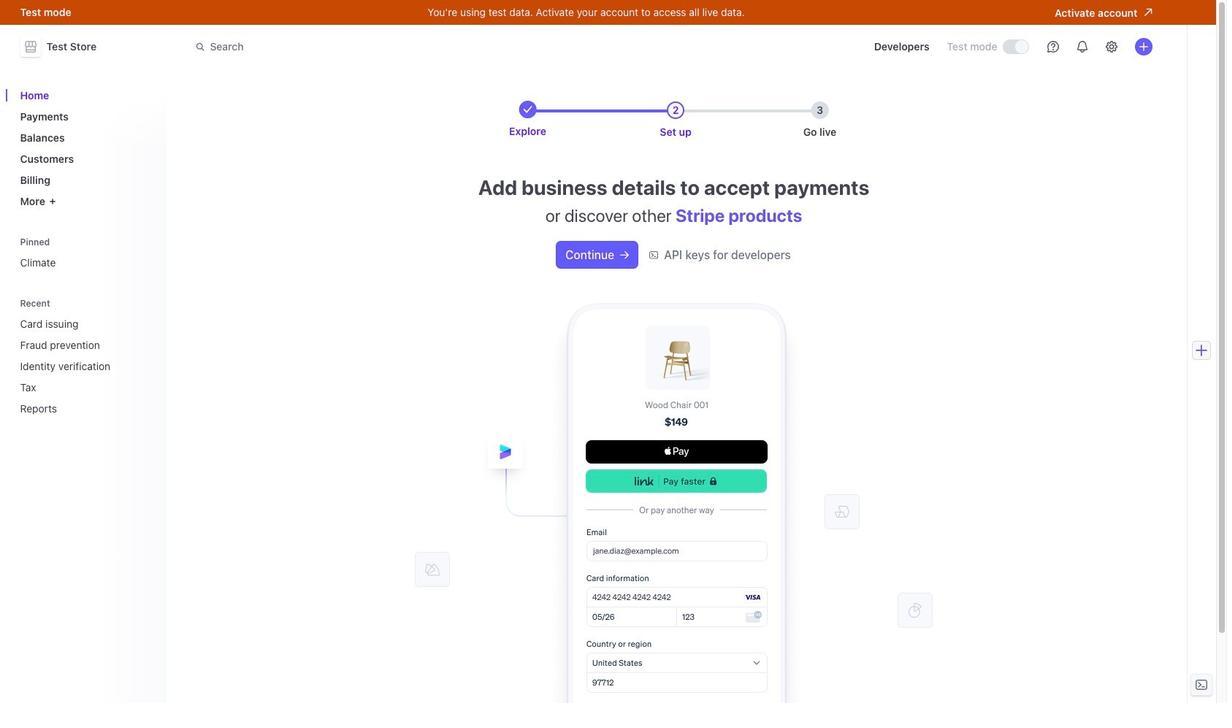 Task type: locate. For each thing, give the bounding box(es) containing it.
None search field
[[187, 33, 599, 60]]

pinned element
[[14, 232, 157, 275]]

svg image
[[620, 251, 629, 260]]

settings image
[[1106, 41, 1117, 53]]

recent element
[[14, 293, 157, 421], [14, 312, 157, 421]]

Test mode checkbox
[[1004, 40, 1028, 53]]

2 recent element from the top
[[14, 312, 157, 421]]



Task type: describe. For each thing, give the bounding box(es) containing it.
help image
[[1047, 41, 1059, 53]]

edit pins image
[[143, 238, 152, 247]]

notifications image
[[1077, 41, 1088, 53]]

1 recent element from the top
[[14, 293, 157, 421]]

Search text field
[[187, 33, 599, 60]]

core navigation links element
[[14, 83, 157, 213]]

clear history image
[[143, 299, 152, 308]]



Task type: vqa. For each thing, say whether or not it's contained in the screenshot.
TEST MODE checkbox
yes



